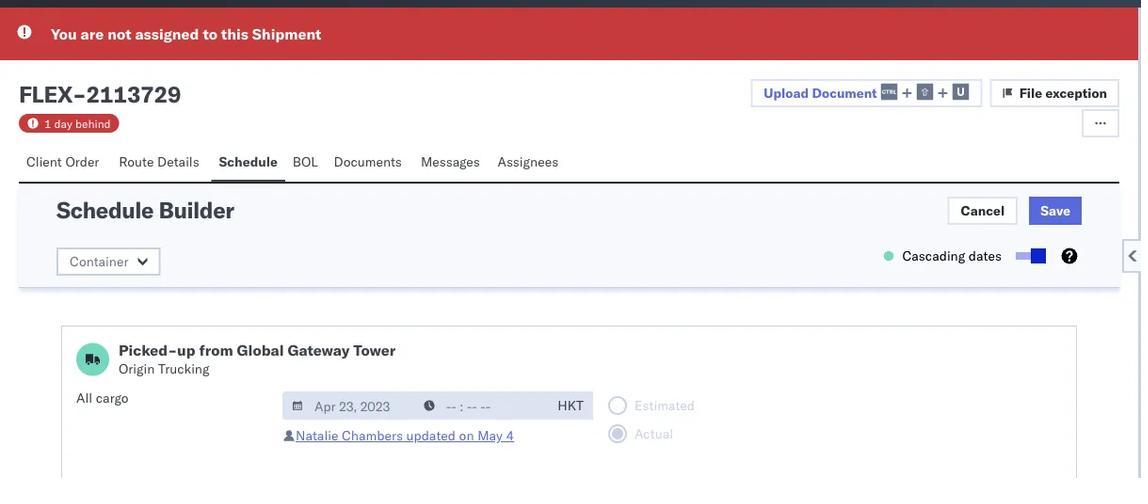 Task type: locate. For each thing, give the bounding box(es) containing it.
client
[[26, 153, 62, 170]]

gateway
[[288, 341, 350, 360]]

bol
[[293, 153, 318, 170]]

shipment
[[252, 24, 321, 43]]

0 vertical spatial schedule
[[219, 153, 278, 170]]

MMM D, YYYY text field
[[282, 392, 416, 420]]

schedule inside button
[[219, 153, 278, 170]]

documents
[[334, 153, 402, 170]]

all
[[76, 390, 92, 406]]

flex
[[19, 80, 73, 108]]

picked-up from global gateway tower origin trucking
[[119, 341, 396, 377]]

1 horizontal spatial schedule
[[219, 153, 278, 170]]

order
[[65, 153, 99, 170]]

builder
[[159, 196, 234, 224]]

schedule for schedule builder
[[56, 196, 154, 224]]

cargo
[[96, 390, 129, 406]]

to
[[203, 24, 217, 43]]

client order button
[[19, 145, 111, 182]]

schedule left bol
[[219, 153, 278, 170]]

save
[[1041, 202, 1071, 219]]

you
[[51, 24, 77, 43]]

file exception
[[1019, 85, 1107, 101]]

schedule
[[219, 153, 278, 170], [56, 196, 154, 224]]

all cargo
[[76, 390, 129, 406]]

exception
[[1046, 85, 1107, 101]]

None checkbox
[[1016, 252, 1042, 260]]

upload document
[[764, 84, 877, 101]]

you are not assigned to this shipment
[[51, 24, 321, 43]]

file exception button
[[990, 79, 1120, 107], [990, 79, 1120, 107]]

1 vertical spatial schedule
[[56, 196, 154, 224]]

hkt
[[558, 397, 584, 414]]

schedule up container
[[56, 196, 154, 224]]

assignees button
[[490, 145, 569, 182]]

not
[[108, 24, 131, 43]]

trucking
[[158, 361, 209, 377]]

1 day behind
[[44, 116, 111, 130]]

-
[[73, 80, 86, 108]]

dates
[[969, 248, 1002, 264]]

tower
[[353, 341, 396, 360]]

0 horizontal spatial schedule
[[56, 196, 154, 224]]



Task type: vqa. For each thing, say whether or not it's contained in the screenshot.
"MAWB1234" to the top
no



Task type: describe. For each thing, give the bounding box(es) containing it.
route details button
[[111, 145, 211, 182]]

bol button
[[285, 145, 326, 182]]

container button
[[56, 248, 160, 276]]

1
[[44, 116, 51, 130]]

cancel button
[[948, 197, 1018, 225]]

flex - 2113729
[[19, 80, 181, 108]]

this
[[221, 24, 248, 43]]

documents button
[[326, 145, 413, 182]]

messages button
[[413, 145, 490, 182]]

on
[[459, 427, 474, 444]]

schedule button
[[211, 145, 285, 182]]

2113729
[[86, 80, 181, 108]]

origin
[[119, 361, 155, 377]]

cascading
[[902, 248, 965, 264]]

updated
[[406, 427, 456, 444]]

natalie chambers updated on may 4
[[296, 427, 514, 444]]

behind
[[75, 116, 111, 130]]

route details
[[119, 153, 199, 170]]

client order
[[26, 153, 99, 170]]

container
[[70, 253, 128, 270]]

from
[[199, 341, 233, 360]]

day
[[54, 116, 72, 130]]

natalie chambers updated on may 4 button
[[296, 427, 514, 444]]

chambers
[[342, 427, 403, 444]]

schedule for schedule
[[219, 153, 278, 170]]

document
[[812, 84, 877, 101]]

details
[[157, 153, 199, 170]]

are
[[81, 24, 104, 43]]

natalie
[[296, 427, 338, 444]]

assignees
[[498, 153, 559, 170]]

messages
[[421, 153, 480, 170]]

upload
[[764, 84, 809, 101]]

cancel
[[961, 202, 1005, 219]]

picked-
[[119, 341, 177, 360]]

upload document button
[[751, 79, 983, 107]]

-- : -- -- text field
[[414, 392, 548, 420]]

4
[[506, 427, 514, 444]]

may
[[478, 427, 503, 444]]

up
[[177, 341, 195, 360]]

cascading dates
[[902, 248, 1002, 264]]

file
[[1019, 85, 1042, 101]]

assigned
[[135, 24, 199, 43]]

schedule builder
[[56, 196, 234, 224]]

global
[[237, 341, 284, 360]]

route
[[119, 153, 154, 170]]

save button
[[1029, 197, 1082, 225]]



